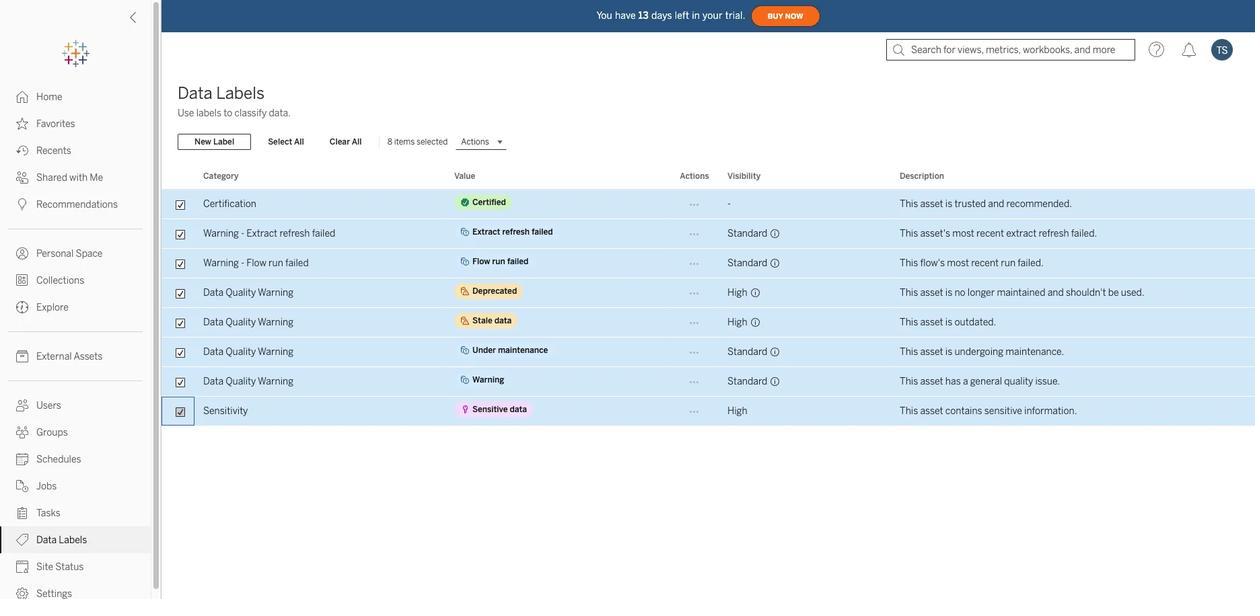 Task type: locate. For each thing, give the bounding box(es) containing it.
6 asset from the top
[[920, 406, 943, 417]]

grid
[[162, 164, 1255, 600]]

favorites link
[[0, 110, 151, 137]]

jobs
[[36, 481, 57, 493]]

4 is from the top
[[945, 347, 953, 358]]

items
[[394, 137, 415, 147]]

2 asset from the top
[[920, 287, 943, 299]]

0 vertical spatial and
[[988, 199, 1004, 210]]

1 vertical spatial most
[[947, 258, 969, 269]]

schedules
[[36, 454, 81, 466]]

row containing warning - extract refresh failed
[[162, 219, 1255, 249]]

0 vertical spatial most
[[952, 228, 974, 240]]

3 row from the top
[[162, 249, 1255, 279]]

groups link
[[0, 419, 151, 446]]

assets
[[74, 351, 103, 363]]

labels up site status link
[[59, 535, 87, 546]]

actions up "value"
[[461, 137, 489, 147]]

4 standard from the top
[[728, 376, 767, 388]]

in
[[692, 10, 700, 21]]

0 horizontal spatial all
[[294, 137, 304, 147]]

2 standard from the top
[[728, 258, 767, 269]]

label
[[213, 137, 234, 147]]

2 row from the top
[[162, 219, 1255, 249]]

3 quality from the top
[[226, 347, 256, 358]]

space
[[76, 248, 103, 260]]

labels inside main navigation. press the up and down arrow keys to access links. element
[[59, 535, 87, 546]]

external
[[36, 351, 72, 363]]

this down this asset is outdated.
[[900, 347, 918, 358]]

warning
[[203, 228, 239, 240], [203, 258, 239, 269], [258, 287, 293, 299], [258, 317, 293, 328], [258, 347, 293, 358], [472, 376, 504, 385], [258, 376, 293, 388]]

- down certification at the top of the page
[[241, 228, 244, 240]]

labels for data labels use labels to classify data.
[[216, 83, 265, 103]]

this left the outdated.
[[900, 317, 918, 328]]

4 quality from the top
[[226, 376, 256, 388]]

actions inside popup button
[[461, 137, 489, 147]]

row containing sensitivity
[[162, 397, 1255, 427]]

1 is from the top
[[945, 199, 953, 210]]

0 vertical spatial labels
[[216, 83, 265, 103]]

data quality warning
[[203, 287, 293, 299], [203, 317, 293, 328], [203, 347, 293, 358], [203, 376, 293, 388]]

1 horizontal spatial failed.
[[1071, 228, 1097, 240]]

general
[[970, 376, 1002, 388]]

0 horizontal spatial and
[[988, 199, 1004, 210]]

standard for this asset has a general quality issue.
[[728, 376, 767, 388]]

asset left has
[[920, 376, 943, 388]]

2 all from the left
[[352, 137, 362, 147]]

data right 'sensitive'
[[510, 405, 527, 415]]

- down visibility
[[728, 199, 731, 210]]

asset left contains
[[920, 406, 943, 417]]

4 data quality warning from the top
[[203, 376, 293, 388]]

actions left visibility
[[680, 172, 709, 181]]

quality
[[226, 287, 256, 299], [226, 317, 256, 328], [226, 347, 256, 358], [226, 376, 256, 388]]

extract
[[472, 227, 500, 237], [247, 228, 277, 240]]

-
[[728, 199, 731, 210], [241, 228, 244, 240], [241, 258, 244, 269]]

3 data quality warning from the top
[[203, 347, 293, 358]]

is left no
[[945, 287, 953, 299]]

5 asset from the top
[[920, 376, 943, 388]]

3 asset from the top
[[920, 317, 943, 328]]

grid containing certification
[[162, 164, 1255, 600]]

0 vertical spatial high
[[728, 287, 747, 299]]

new label
[[195, 137, 234, 147]]

7 row from the top
[[162, 367, 1255, 397]]

asset down description
[[920, 199, 943, 210]]

is down this asset is outdated.
[[945, 347, 953, 358]]

maintenance.
[[1006, 347, 1064, 358]]

to
[[224, 108, 232, 119]]

jobs link
[[0, 473, 151, 500]]

3 is from the top
[[945, 317, 953, 328]]

data right stale
[[494, 316, 512, 326]]

- down the warning - extract refresh failed
[[241, 258, 244, 269]]

longer
[[968, 287, 995, 299]]

this up this asset is outdated.
[[900, 287, 918, 299]]

data for data quality warning
[[494, 316, 512, 326]]

extract
[[1006, 228, 1037, 240]]

1 this from the top
[[900, 199, 918, 210]]

is left the outdated.
[[945, 317, 953, 328]]

this asset is undergoing maintenance.
[[900, 347, 1064, 358]]

3 this from the top
[[900, 258, 918, 269]]

extract up warning - flow run failed
[[247, 228, 277, 240]]

this left has
[[900, 376, 918, 388]]

1 horizontal spatial extract
[[472, 227, 500, 237]]

failed. up this asset is no longer maintained and shouldn't be used.
[[1018, 258, 1044, 269]]

high
[[728, 287, 747, 299], [728, 317, 747, 328], [728, 406, 747, 417]]

most right flow's
[[947, 258, 969, 269]]

row group
[[162, 190, 1255, 427]]

0 horizontal spatial failed.
[[1018, 258, 1044, 269]]

most right asset's
[[952, 228, 974, 240]]

labels up classify
[[216, 83, 265, 103]]

this for this asset's most recent extract refresh failed.
[[900, 228, 918, 240]]

1 high from the top
[[728, 287, 747, 299]]

maintenance
[[498, 346, 548, 355]]

asset for trusted
[[920, 199, 943, 210]]

this left contains
[[900, 406, 918, 417]]

1 horizontal spatial all
[[352, 137, 362, 147]]

flow down the warning - extract refresh failed
[[247, 258, 266, 269]]

1 horizontal spatial run
[[492, 257, 505, 267]]

tasks
[[36, 508, 61, 520]]

trusted
[[955, 199, 986, 210]]

data
[[494, 316, 512, 326], [510, 405, 527, 415]]

labels
[[216, 83, 265, 103], [59, 535, 87, 546]]

is for undergoing
[[945, 347, 953, 358]]

flow up 'deprecated'
[[472, 257, 490, 267]]

recent down this asset is trusted and recommended.
[[977, 228, 1004, 240]]

1 vertical spatial actions
[[680, 172, 709, 181]]

8 this from the top
[[900, 406, 918, 417]]

standard for this flow's most recent run failed.
[[728, 258, 767, 269]]

0 horizontal spatial labels
[[59, 535, 87, 546]]

0 vertical spatial actions
[[461, 137, 489, 147]]

Search for views, metrics, workbooks, and more text field
[[886, 39, 1135, 61]]

0 horizontal spatial actions
[[461, 137, 489, 147]]

- for warning - extract refresh failed
[[241, 228, 244, 240]]

is
[[945, 199, 953, 210], [945, 287, 953, 299], [945, 317, 953, 328], [945, 347, 953, 358]]

1 data quality warning from the top
[[203, 287, 293, 299]]

category
[[203, 172, 239, 181]]

row containing certification
[[162, 190, 1255, 219]]

1 vertical spatial data
[[510, 405, 527, 415]]

run down the warning - extract refresh failed
[[269, 258, 283, 269]]

recent up "longer"
[[971, 258, 999, 269]]

4 this from the top
[[900, 287, 918, 299]]

6 this from the top
[[900, 347, 918, 358]]

data
[[178, 83, 212, 103], [203, 287, 224, 299], [203, 317, 224, 328], [203, 347, 224, 358], [203, 376, 224, 388], [36, 535, 57, 546]]

failed
[[532, 227, 553, 237], [312, 228, 335, 240], [507, 257, 529, 267], [285, 258, 309, 269]]

days
[[651, 10, 672, 21]]

this for this asset is outdated.
[[900, 317, 918, 328]]

data for this asset is no longer maintained and shouldn't be used.
[[203, 287, 224, 299]]

asset for undergoing
[[920, 347, 943, 358]]

1 standard from the top
[[728, 228, 767, 240]]

quality for maintenance.
[[226, 347, 256, 358]]

value
[[454, 172, 475, 181]]

1 asset from the top
[[920, 199, 943, 210]]

explore link
[[0, 294, 151, 321]]

asset down this asset is outdated.
[[920, 347, 943, 358]]

4 asset from the top
[[920, 347, 943, 358]]

personal space
[[36, 248, 103, 260]]

personal
[[36, 248, 74, 260]]

2 horizontal spatial refresh
[[1039, 228, 1069, 240]]

quality for general
[[226, 376, 256, 388]]

sensitive
[[472, 405, 508, 415]]

this for this asset is trusted and recommended.
[[900, 199, 918, 210]]

row containing warning - flow run failed
[[162, 249, 1255, 279]]

1 horizontal spatial and
[[1048, 287, 1064, 299]]

0 horizontal spatial flow
[[247, 258, 266, 269]]

data inside data labels link
[[36, 535, 57, 546]]

run up 'deprecated'
[[492, 257, 505, 267]]

refresh right extract
[[1039, 228, 1069, 240]]

now
[[785, 12, 803, 21]]

information.
[[1024, 406, 1077, 417]]

0 vertical spatial recent
[[977, 228, 1004, 240]]

3 standard from the top
[[728, 347, 767, 358]]

this left asset's
[[900, 228, 918, 240]]

asset left the outdated.
[[920, 317, 943, 328]]

1 horizontal spatial labels
[[216, 83, 265, 103]]

asset left no
[[920, 287, 943, 299]]

1 quality from the top
[[226, 287, 256, 299]]

8
[[387, 137, 392, 147]]

schedules link
[[0, 446, 151, 473]]

this for this flow's most recent run failed.
[[900, 258, 918, 269]]

8 row from the top
[[162, 397, 1255, 427]]

1 row from the top
[[162, 190, 1255, 219]]

2 this from the top
[[900, 228, 918, 240]]

data quality warning for longer
[[203, 287, 293, 299]]

2 vertical spatial high
[[728, 406, 747, 417]]

data labels
[[36, 535, 87, 546]]

2 vertical spatial -
[[241, 258, 244, 269]]

all
[[294, 137, 304, 147], [352, 137, 362, 147]]

tasks link
[[0, 500, 151, 527]]

1 all from the left
[[294, 137, 304, 147]]

actions
[[461, 137, 489, 147], [680, 172, 709, 181]]

clear all button
[[321, 134, 371, 150]]

4 row from the top
[[162, 279, 1255, 308]]

- for warning - flow run failed
[[241, 258, 244, 269]]

run down the 'this asset's most recent extract refresh failed.'
[[1001, 258, 1016, 269]]

1 vertical spatial high
[[728, 317, 747, 328]]

refresh up warning - flow run failed
[[280, 228, 310, 240]]

data quality warning for maintenance.
[[203, 347, 293, 358]]

flow run failed
[[472, 257, 529, 267]]

recent for extract
[[977, 228, 1004, 240]]

sensitive data
[[472, 405, 527, 415]]

and
[[988, 199, 1004, 210], [1048, 287, 1064, 299]]

this
[[900, 199, 918, 210], [900, 228, 918, 240], [900, 258, 918, 269], [900, 287, 918, 299], [900, 317, 918, 328], [900, 347, 918, 358], [900, 376, 918, 388], [900, 406, 918, 417]]

this down description
[[900, 199, 918, 210]]

failed. down recommended.
[[1071, 228, 1097, 240]]

is for trusted
[[945, 199, 953, 210]]

5 this from the top
[[900, 317, 918, 328]]

have
[[615, 10, 636, 21]]

you have 13 days left in your trial.
[[597, 10, 745, 21]]

asset
[[920, 199, 943, 210], [920, 287, 943, 299], [920, 317, 943, 328], [920, 347, 943, 358], [920, 376, 943, 388], [920, 406, 943, 417]]

data for sensitivity
[[510, 405, 527, 415]]

row
[[162, 190, 1255, 219], [162, 219, 1255, 249], [162, 249, 1255, 279], [162, 279, 1255, 308], [162, 308, 1255, 338], [162, 338, 1255, 367], [162, 367, 1255, 397], [162, 397, 1255, 427]]

1 vertical spatial labels
[[59, 535, 87, 546]]

and left shouldn't
[[1048, 287, 1064, 299]]

recents link
[[0, 137, 151, 164]]

select all button
[[259, 134, 313, 150]]

0 vertical spatial data
[[494, 316, 512, 326]]

quality
[[1004, 376, 1033, 388]]

extract down certified
[[472, 227, 500, 237]]

asset's
[[920, 228, 950, 240]]

2 is from the top
[[945, 287, 953, 299]]

main navigation. press the up and down arrow keys to access links. element
[[0, 83, 151, 600]]

personal space link
[[0, 240, 151, 267]]

labels inside data labels use labels to classify data.
[[216, 83, 265, 103]]

and right the "trusted"
[[988, 199, 1004, 210]]

7 this from the top
[[900, 376, 918, 388]]

this for this asset contains sensitive information.
[[900, 406, 918, 417]]

0 horizontal spatial refresh
[[280, 228, 310, 240]]

all right select
[[294, 137, 304, 147]]

is for no
[[945, 287, 953, 299]]

1 vertical spatial -
[[241, 228, 244, 240]]

2 high from the top
[[728, 317, 747, 328]]

all right clear
[[352, 137, 362, 147]]

refresh up flow run failed on the top of page
[[502, 227, 530, 237]]

is left the "trusted"
[[945, 199, 953, 210]]

clear
[[330, 137, 350, 147]]

1 vertical spatial recent
[[971, 258, 999, 269]]

this left flow's
[[900, 258, 918, 269]]

standard for this asset is undergoing maintenance.
[[728, 347, 767, 358]]

1 horizontal spatial actions
[[680, 172, 709, 181]]



Task type: vqa. For each thing, say whether or not it's contained in the screenshot.


Task type: describe. For each thing, give the bounding box(es) containing it.
1 horizontal spatial refresh
[[502, 227, 530, 237]]

13
[[639, 10, 649, 21]]

high for this asset is no longer maintained and shouldn't be used.
[[728, 287, 747, 299]]

data inside data labels use labels to classify data.
[[178, 83, 212, 103]]

this for this asset has a general quality issue.
[[900, 376, 918, 388]]

users link
[[0, 392, 151, 419]]

data labels use labels to classify data.
[[178, 83, 291, 119]]

contains
[[945, 406, 982, 417]]

standard for this asset's most recent extract refresh failed.
[[728, 228, 767, 240]]

this asset contains sensitive information.
[[900, 406, 1077, 417]]

favorites
[[36, 118, 75, 130]]

is for outdated.
[[945, 317, 953, 328]]

shared
[[36, 172, 67, 184]]

select
[[268, 137, 292, 147]]

this for this asset is undergoing maintenance.
[[900, 347, 918, 358]]

be
[[1108, 287, 1119, 299]]

asset for a
[[920, 376, 943, 388]]

warning - flow run failed
[[203, 258, 309, 269]]

asset for no
[[920, 287, 943, 299]]

1 horizontal spatial flow
[[472, 257, 490, 267]]

description
[[900, 172, 944, 181]]

5 row from the top
[[162, 308, 1255, 338]]

recents
[[36, 145, 71, 157]]

recommendations
[[36, 199, 118, 211]]

shared with me
[[36, 172, 103, 184]]

site status link
[[0, 554, 151, 581]]

your
[[703, 10, 723, 21]]

0 vertical spatial -
[[728, 199, 731, 210]]

0 vertical spatial failed.
[[1071, 228, 1097, 240]]

row group containing certification
[[162, 190, 1255, 427]]

actions button
[[456, 134, 507, 150]]

asset for sensitive
[[920, 406, 943, 417]]

status
[[55, 562, 84, 573]]

outdated.
[[955, 317, 996, 328]]

certified
[[472, 198, 506, 207]]

data for this asset is undergoing maintenance.
[[203, 347, 224, 358]]

1 vertical spatial failed.
[[1018, 258, 1044, 269]]

site status
[[36, 562, 84, 573]]

sensitive
[[985, 406, 1022, 417]]

navigation panel element
[[0, 40, 151, 600]]

certification
[[203, 199, 256, 210]]

0 horizontal spatial run
[[269, 258, 283, 269]]

deprecated
[[472, 287, 517, 296]]

new
[[195, 137, 211, 147]]

collections link
[[0, 267, 151, 294]]

me
[[90, 172, 103, 184]]

home
[[36, 92, 62, 103]]

buy
[[768, 12, 783, 21]]

asset for outdated.
[[920, 317, 943, 328]]

extract refresh failed
[[472, 227, 553, 237]]

recent for run
[[971, 258, 999, 269]]

data for this asset has a general quality issue.
[[203, 376, 224, 388]]

trial.
[[725, 10, 745, 21]]

data labels link
[[0, 527, 151, 554]]

data quality warning for general
[[203, 376, 293, 388]]

labels
[[196, 108, 221, 119]]

explore
[[36, 302, 69, 314]]

warning - extract refresh failed
[[203, 228, 335, 240]]

1 vertical spatial and
[[1048, 287, 1064, 299]]

issue.
[[1035, 376, 1060, 388]]

undergoing
[[955, 347, 1003, 358]]

used.
[[1121, 287, 1145, 299]]

stale data
[[472, 316, 512, 326]]

left
[[675, 10, 689, 21]]

0 horizontal spatial extract
[[247, 228, 277, 240]]

all for clear all
[[352, 137, 362, 147]]

this asset is trusted and recommended.
[[900, 199, 1072, 210]]

shared with me link
[[0, 164, 151, 191]]

data for this asset is outdated.
[[203, 317, 224, 328]]

has
[[945, 376, 961, 388]]

labels for data labels
[[59, 535, 87, 546]]

all for select all
[[294, 137, 304, 147]]

most for asset's
[[952, 228, 974, 240]]

maintained
[[997, 287, 1046, 299]]

quality for longer
[[226, 287, 256, 299]]

8 items selected
[[387, 137, 448, 147]]

this flow's most recent run failed.
[[900, 258, 1044, 269]]

3 high from the top
[[728, 406, 747, 417]]

buy now button
[[751, 5, 820, 27]]

classify
[[235, 108, 267, 119]]

stale
[[472, 316, 492, 326]]

high for this asset is outdated.
[[728, 317, 747, 328]]

use
[[178, 108, 194, 119]]

under maintenance
[[472, 346, 548, 355]]

under
[[472, 346, 496, 355]]

site
[[36, 562, 53, 573]]

clear all
[[330, 137, 362, 147]]

with
[[69, 172, 88, 184]]

6 row from the top
[[162, 338, 1255, 367]]

2 data quality warning from the top
[[203, 317, 293, 328]]

recommendations link
[[0, 191, 151, 218]]

flow's
[[920, 258, 945, 269]]

this asset has a general quality issue.
[[900, 376, 1060, 388]]

most for flow's
[[947, 258, 969, 269]]

groups
[[36, 427, 68, 439]]

this for this asset is no longer maintained and shouldn't be used.
[[900, 287, 918, 299]]

recommended.
[[1007, 199, 1072, 210]]

selected
[[417, 137, 448, 147]]

external assets link
[[0, 343, 151, 370]]

a
[[963, 376, 968, 388]]

new label button
[[178, 134, 251, 150]]

select all
[[268, 137, 304, 147]]

2 quality from the top
[[226, 317, 256, 328]]

collections
[[36, 275, 84, 287]]

this asset's most recent extract refresh failed.
[[900, 228, 1097, 240]]

you
[[597, 10, 612, 21]]

2 horizontal spatial run
[[1001, 258, 1016, 269]]

this asset is no longer maintained and shouldn't be used.
[[900, 287, 1145, 299]]

users
[[36, 400, 61, 412]]

buy now
[[768, 12, 803, 21]]



